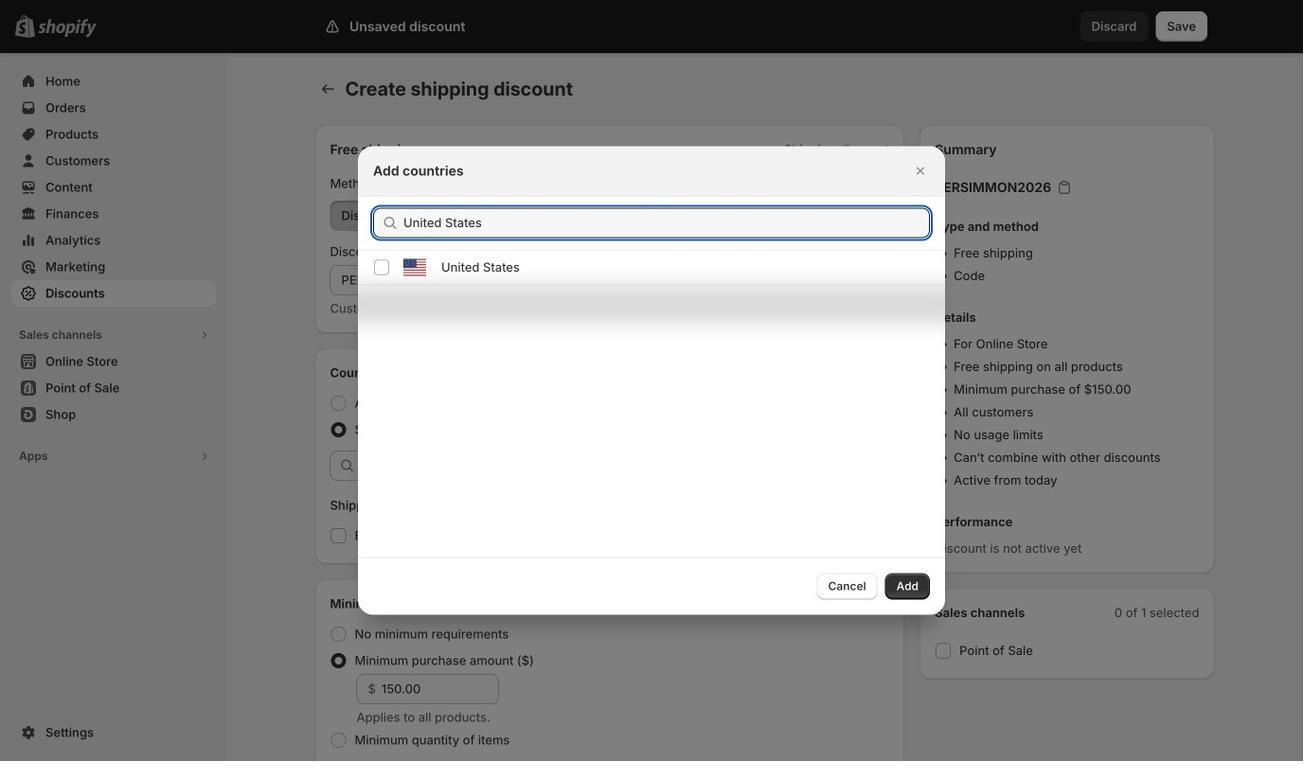 Task type: vqa. For each thing, say whether or not it's contained in the screenshot.
Shopify image
yes



Task type: describe. For each thing, give the bounding box(es) containing it.
shopify image
[[38, 19, 97, 38]]

Search countries text field
[[404, 208, 930, 238]]



Task type: locate. For each thing, give the bounding box(es) containing it.
dialog
[[0, 146, 1304, 615]]



